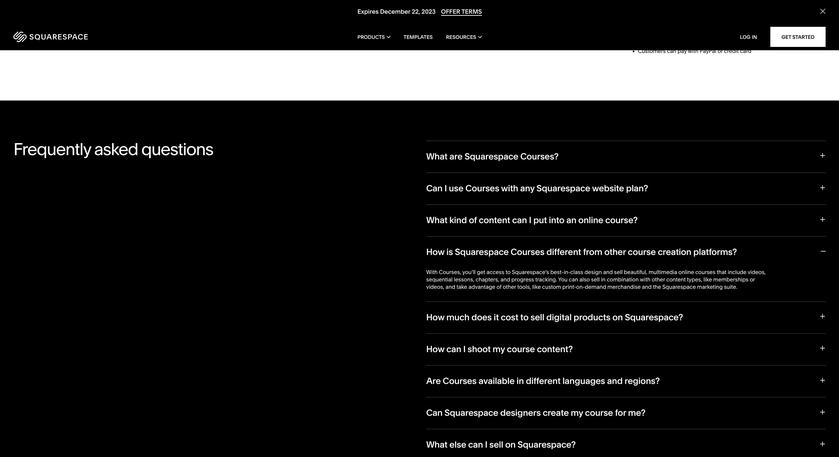 Task type: vqa. For each thing, say whether or not it's contained in the screenshot.
2nd - from right
no



Task type: locate. For each thing, give the bounding box(es) containing it.
1 vertical spatial of
[[497, 284, 502, 290]]

0 horizontal spatial with
[[502, 183, 519, 194]]

create
[[543, 408, 569, 419]]

1 can from the top
[[427, 183, 443, 194]]

combination
[[607, 276, 639, 283]]

online up types, at the bottom
[[679, 269, 695, 275]]

my for shoot
[[493, 344, 505, 355]]

0 horizontal spatial online
[[579, 215, 604, 226]]

1 horizontal spatial content
[[667, 276, 686, 283]]

creation
[[659, 247, 692, 258]]

1 horizontal spatial to
[[521, 312, 529, 323]]

offer
[[441, 8, 461, 15]]

december
[[380, 8, 411, 15]]

can left "shoot"
[[447, 344, 462, 355]]

customer left insights
[[467, 9, 491, 16]]

0 vertical spatial in
[[602, 276, 606, 283]]

can inside the with courses, you'll get access to squarespace's best-in-class design and sell beautiful, multimedia online courses that include videos, sequential lessons, chapters, and progress tracking. you can also sell in combination with other content types, like memberships or videos, and take advantage of other tools, like custom print-on-demand merchandise and the squarespace marketing suite.
[[569, 276, 579, 283]]

to
[[506, 269, 511, 275], [521, 312, 529, 323]]

2 what from the top
[[427, 215, 448, 226]]

2 horizontal spatial other
[[652, 276, 666, 283]]

how up are
[[427, 344, 445, 355]]

what inside 'what else can i sell on squarespace?' dropdown button
[[427, 440, 448, 450]]

can
[[427, 183, 443, 194], [427, 408, 443, 419]]

0 vertical spatial of
[[469, 215, 477, 226]]

2 vertical spatial course
[[586, 408, 614, 419]]

0 vertical spatial course
[[628, 247, 657, 258]]

digital
[[547, 312, 572, 323]]

like down tracking. at the bottom
[[533, 284, 541, 290]]

2 horizontal spatial with
[[689, 48, 699, 54]]

courses right use
[[466, 183, 500, 194]]

can down the class
[[569, 276, 579, 283]]

content inside the with courses, you'll get access to squarespace's best-in-class design and sell beautiful, multimedia online courses that include videos, sequential lessons, chapters, and progress tracking. you can also sell in combination with other content types, like memberships or videos, and take advantage of other tools, like custom print-on-demand merchandise and the squarespace marketing suite.
[[667, 276, 686, 283]]

insights
[[493, 9, 512, 16]]

0 horizontal spatial to
[[506, 269, 511, 275]]

0 horizontal spatial videos,
[[427, 284, 445, 290]]

0 horizontal spatial content
[[479, 215, 511, 226]]

courses inside are courses available in different languages and regions? dropdown button
[[443, 376, 477, 387]]

content inside dropdown button
[[479, 215, 511, 226]]

other left tools,
[[503, 284, 517, 290]]

different for in
[[526, 376, 561, 387]]

what for what kind of content can i put into an online course?
[[427, 215, 448, 226]]

are
[[427, 376, 441, 387]]

on right products
[[613, 312, 624, 323]]

content
[[479, 215, 511, 226], [667, 276, 686, 283]]

2 can from the top
[[427, 408, 443, 419]]

0 horizontal spatial of
[[469, 215, 477, 226]]

other up the
[[652, 276, 666, 283]]

in inside dropdown button
[[517, 376, 524, 387]]

from
[[584, 247, 603, 258]]

what left kind
[[427, 215, 448, 226]]

of
[[469, 215, 477, 226], [497, 284, 502, 290]]

1 how from the top
[[427, 247, 445, 258]]

1 horizontal spatial or
[[751, 276, 756, 283]]

available
[[479, 376, 515, 387]]

can for can i use courses with any squarespace website plan?
[[427, 183, 443, 194]]

to right cost
[[521, 312, 529, 323]]

squarespace? down 'create'
[[518, 440, 576, 450]]

24/7
[[432, 35, 443, 42]]

0 vertical spatial different
[[547, 247, 582, 258]]

0 horizontal spatial squarespace?
[[518, 440, 576, 450]]

in up the demand
[[602, 276, 606, 283]]

can down are
[[427, 408, 443, 419]]

1 vertical spatial courses
[[511, 247, 545, 258]]

0 horizontal spatial on
[[506, 440, 516, 450]]

of right kind
[[469, 215, 477, 226]]

different up in-
[[547, 247, 582, 258]]

with left any
[[502, 183, 519, 194]]

1 vertical spatial how
[[427, 312, 445, 323]]

or
[[718, 48, 724, 54], [751, 276, 756, 283]]

courses inside the can i use courses with any squarespace website plan? dropdown button
[[466, 183, 500, 194]]

of inside the with courses, you'll get access to squarespace's best-in-class design and sell beautiful, multimedia online courses that include videos, sequential lessons, chapters, and progress tracking. you can also sell in combination with other content types, like memberships or videos, and take advantage of other tools, like custom print-on-demand merchandise and the squarespace marketing suite.
[[497, 284, 502, 290]]

course inside how is squarespace courses different from other course creation platforms? dropdown button
[[628, 247, 657, 258]]

like up marketing
[[704, 276, 713, 283]]

print-
[[563, 284, 577, 290]]

types,
[[688, 276, 703, 283]]

terms
[[462, 8, 482, 15]]

products
[[574, 312, 611, 323]]

like
[[704, 276, 713, 283], [533, 284, 541, 290]]

0 horizontal spatial like
[[533, 284, 541, 290]]

how
[[427, 247, 445, 258], [427, 312, 445, 323], [427, 344, 445, 355]]

2 horizontal spatial course
[[628, 247, 657, 258]]

what left else
[[427, 440, 448, 450]]

to right access on the bottom right
[[506, 269, 511, 275]]

squarespace? down the
[[625, 312, 684, 323]]

what
[[427, 151, 448, 162], [427, 215, 448, 226], [427, 440, 448, 450]]

course for for
[[586, 408, 614, 419]]

online inside the with courses, you'll get access to squarespace's best-in-class design and sell beautiful, multimedia online courses that include videos, sequential lessons, chapters, and progress tracking. you can also sell in combination with other content types, like memberships or videos, and take advantage of other tools, like custom print-on-demand merchandise and the squarespace marketing suite.
[[679, 269, 695, 275]]

1 horizontal spatial course
[[586, 408, 614, 419]]

online right the an
[[579, 215, 604, 226]]

can
[[668, 48, 677, 54], [513, 215, 528, 226], [569, 276, 579, 283], [447, 344, 462, 355], [469, 440, 484, 450]]

0 vertical spatial like
[[704, 276, 713, 283]]

1 vertical spatial online
[[679, 269, 695, 275]]

on
[[613, 312, 624, 323], [506, 440, 516, 450]]

beautiful,
[[625, 269, 648, 275]]

0 vertical spatial online
[[579, 215, 604, 226]]

are courses available in different languages and regions?
[[427, 376, 660, 387]]

courses for different
[[511, 247, 545, 258]]

to inside dropdown button
[[521, 312, 529, 323]]

on down designers
[[506, 440, 516, 450]]

2 vertical spatial what
[[427, 440, 448, 450]]

1 horizontal spatial with
[[641, 276, 651, 283]]

can squarespace designers create my course for me?
[[427, 408, 646, 419]]

how is squarespace courses different from other course creation platforms? button
[[427, 236, 827, 268]]

what inside what are squarespace courses? dropdown button
[[427, 151, 448, 162]]

2 vertical spatial how
[[427, 344, 445, 355]]

1 vertical spatial or
[[751, 276, 756, 283]]

1 horizontal spatial online
[[679, 269, 695, 275]]

1 vertical spatial what
[[427, 215, 448, 226]]

1 vertical spatial customer
[[444, 35, 468, 42]]

1 vertical spatial like
[[533, 284, 541, 290]]

2 vertical spatial with
[[641, 276, 651, 283]]

24/7 customer support
[[432, 35, 490, 42]]

squarespace logo link
[[13, 32, 176, 42]]

to for cost
[[521, 312, 529, 323]]

1 vertical spatial on
[[506, 440, 516, 450]]

with right 'pay'
[[689, 48, 699, 54]]

what inside what kind of content can i put into an online course? dropdown button
[[427, 215, 448, 226]]

courses right are
[[443, 376, 477, 387]]

0 vertical spatial other
[[605, 247, 627, 258]]

or inside the with courses, you'll get access to squarespace's best-in-class design and sell beautiful, multimedia online courses that include videos, sequential lessons, chapters, and progress tracking. you can also sell in combination with other content types, like memberships or videos, and take advantage of other tools, like custom print-on-demand merchandise and the squarespace marketing suite.
[[751, 276, 756, 283]]

0 vertical spatial how
[[427, 247, 445, 258]]

other
[[605, 247, 627, 258], [652, 276, 666, 283], [503, 284, 517, 290]]

how for how much does it cost to sell digital products on squarespace?
[[427, 312, 445, 323]]

1 horizontal spatial of
[[497, 284, 502, 290]]

what else can i sell on squarespace? button
[[427, 429, 827, 457]]

i
[[445, 183, 447, 194], [530, 215, 532, 226], [464, 344, 466, 355], [486, 440, 488, 450]]

0 horizontal spatial my
[[493, 344, 505, 355]]

squarespace
[[465, 151, 519, 162], [537, 183, 591, 194], [455, 247, 509, 258], [663, 284, 697, 290], [445, 408, 499, 419]]

my for create
[[571, 408, 584, 419]]

my right 'create'
[[571, 408, 584, 419]]

my
[[493, 344, 505, 355], [571, 408, 584, 419]]

or right memberships
[[751, 276, 756, 283]]

1 vertical spatial to
[[521, 312, 529, 323]]

courses up squarespace's
[[511, 247, 545, 258]]

1 vertical spatial in
[[517, 376, 524, 387]]

0 horizontal spatial other
[[503, 284, 517, 290]]

pay
[[678, 48, 687, 54]]

customer right 24/7
[[444, 35, 468, 42]]

1 horizontal spatial videos,
[[748, 269, 767, 275]]

1 horizontal spatial on
[[613, 312, 624, 323]]

1 vertical spatial content
[[667, 276, 686, 283]]

0 vertical spatial or
[[718, 48, 724, 54]]

other inside dropdown button
[[605, 247, 627, 258]]

different up the can squarespace designers create my course for me?
[[526, 376, 561, 387]]

of down chapters,
[[497, 284, 502, 290]]

0 vertical spatial with
[[689, 48, 699, 54]]

and inside dropdown button
[[608, 376, 623, 387]]

are
[[450, 151, 463, 162]]

sell
[[615, 269, 623, 275], [592, 276, 600, 283], [531, 312, 545, 323], [490, 440, 504, 450]]

with
[[689, 48, 699, 54], [502, 183, 519, 194], [641, 276, 651, 283]]

in right available
[[517, 376, 524, 387]]

what left are
[[427, 151, 448, 162]]

0 horizontal spatial or
[[718, 48, 724, 54]]

or left credit
[[718, 48, 724, 54]]

0 vertical spatial content
[[479, 215, 511, 226]]

platforms?
[[694, 247, 738, 258]]

with down beautiful,
[[641, 276, 651, 283]]

can left use
[[427, 183, 443, 194]]

22,
[[412, 8, 420, 15]]

course
[[628, 247, 657, 258], [507, 344, 536, 355], [586, 408, 614, 419]]

1 vertical spatial my
[[571, 408, 584, 419]]

advantage
[[469, 284, 496, 290]]

2 vertical spatial courses
[[443, 376, 477, 387]]

course inside how can i shoot my course content? dropdown button
[[507, 344, 536, 355]]

other right the "from"
[[605, 247, 627, 258]]

how left is
[[427, 247, 445, 258]]

how left much
[[427, 312, 445, 323]]

to for access
[[506, 269, 511, 275]]

course inside can squarespace designers create my course for me? dropdown button
[[586, 408, 614, 419]]

1 horizontal spatial other
[[605, 247, 627, 258]]

much
[[447, 312, 470, 323]]

2023
[[422, 8, 436, 15]]

1 horizontal spatial squarespace?
[[625, 312, 684, 323]]

videos, down "sequential"
[[427, 284, 445, 290]]

with inside the with courses, you'll get access to squarespace's best-in-class design and sell beautiful, multimedia online courses that include videos, sequential lessons, chapters, and progress tracking. you can also sell in combination with other content types, like memberships or videos, and take advantage of other tools, like custom print-on-demand merchandise and the squarespace marketing suite.
[[641, 276, 651, 283]]

0 vertical spatial can
[[427, 183, 443, 194]]

squarespace's
[[512, 269, 550, 275]]

customer
[[467, 9, 491, 16], [444, 35, 468, 42]]

what else can i sell on squarespace?
[[427, 440, 576, 450]]

1 vertical spatial different
[[526, 376, 561, 387]]

0 vertical spatial squarespace?
[[625, 312, 684, 323]]

can i use courses with any squarespace website plan?
[[427, 183, 649, 194]]

1 vertical spatial with
[[502, 183, 519, 194]]

0 vertical spatial my
[[493, 344, 505, 355]]

multimedia
[[649, 269, 678, 275]]

1 horizontal spatial my
[[571, 408, 584, 419]]

videos,
[[748, 269, 767, 275], [427, 284, 445, 290]]

resources
[[447, 34, 477, 40]]

videos, right include
[[748, 269, 767, 275]]

plan?
[[627, 183, 649, 194]]

website
[[593, 183, 625, 194]]

customers
[[639, 48, 666, 54]]

0 horizontal spatial in
[[517, 376, 524, 387]]

can left put
[[513, 215, 528, 226]]

resources button
[[447, 23, 482, 50]]

0 vertical spatial what
[[427, 151, 448, 162]]

0 vertical spatial videos,
[[748, 269, 767, 275]]

0 vertical spatial courses
[[466, 183, 500, 194]]

to inside the with courses, you'll get access to squarespace's best-in-class design and sell beautiful, multimedia online courses that include videos, sequential lessons, chapters, and progress tracking. you can also sell in combination with other content types, like memberships or videos, and take advantage of other tools, like custom print-on-demand merchandise and the squarespace marketing suite.
[[506, 269, 511, 275]]

2 vertical spatial other
[[503, 284, 517, 290]]

1 vertical spatial can
[[427, 408, 443, 419]]

2 how from the top
[[427, 312, 445, 323]]

0 horizontal spatial course
[[507, 344, 536, 355]]

cost
[[501, 312, 519, 323]]

can i use courses with any squarespace website plan? button
[[427, 173, 827, 205]]

1 vertical spatial other
[[652, 276, 666, 283]]

1 vertical spatial course
[[507, 344, 536, 355]]

1 what from the top
[[427, 151, 448, 162]]

put
[[534, 215, 548, 226]]

log             in link
[[741, 34, 758, 40]]

courses inside how is squarespace courses different from other course creation platforms? dropdown button
[[511, 247, 545, 258]]

3 what from the top
[[427, 440, 448, 450]]

my right "shoot"
[[493, 344, 505, 355]]

3 how from the top
[[427, 344, 445, 355]]

support
[[470, 35, 490, 42]]

1 horizontal spatial in
[[602, 276, 606, 283]]

0 vertical spatial to
[[506, 269, 511, 275]]

course?
[[606, 215, 638, 226]]

can right else
[[469, 440, 484, 450]]

0 vertical spatial on
[[613, 312, 624, 323]]

products
[[358, 34, 385, 40]]

use
[[449, 183, 464, 194]]



Task type: describe. For each thing, give the bounding box(es) containing it.
in
[[753, 34, 758, 40]]

squarespace inside the with courses, you'll get access to squarespace's best-in-class design and sell beautiful, multimedia online courses that include videos, sequential lessons, chapters, and progress tracking. you can also sell in combination with other content types, like memberships or videos, and take advantage of other tools, like custom print-on-demand merchandise and the squarespace marketing suite.
[[663, 284, 697, 290]]

questions
[[141, 139, 213, 160]]

does
[[472, 312, 492, 323]]

tools,
[[518, 284, 532, 290]]

get started
[[782, 34, 815, 40]]

take
[[457, 284, 468, 290]]

paypal
[[700, 48, 717, 54]]

i left use
[[445, 183, 447, 194]]

also
[[580, 276, 590, 283]]

can squarespace designers create my course for me? button
[[427, 397, 827, 429]]

an
[[567, 215, 577, 226]]

i left put
[[530, 215, 532, 226]]

courses?
[[521, 151, 559, 162]]

lessons,
[[454, 276, 475, 283]]

with inside dropdown button
[[502, 183, 519, 194]]

templates link
[[404, 23, 433, 50]]

custom
[[543, 284, 562, 290]]

me?
[[629, 408, 646, 419]]

log
[[741, 34, 751, 40]]

in-
[[564, 269, 571, 275]]

for
[[616, 408, 627, 419]]

card
[[741, 48, 752, 54]]

how can i shoot my course content? button
[[427, 334, 827, 366]]

shoot
[[468, 344, 491, 355]]

include
[[729, 269, 747, 275]]

what kind of content can i put into an online course? button
[[427, 205, 827, 236]]

of inside dropdown button
[[469, 215, 477, 226]]

different for courses
[[547, 247, 582, 258]]

access
[[487, 269, 505, 275]]

get
[[477, 269, 486, 275]]

squarespace logo image
[[13, 32, 88, 42]]

i right else
[[486, 440, 488, 450]]

frequently
[[13, 139, 91, 160]]

content?
[[537, 344, 573, 355]]

get
[[782, 34, 792, 40]]

with courses, you'll get access to squarespace's best-in-class design and sell beautiful, multimedia online courses that include videos, sequential lessons, chapters, and progress tracking. you can also sell in combination with other content types, like memberships or videos, and take advantage of other tools, like custom print-on-demand merchandise and the squarespace marketing suite.
[[427, 269, 767, 290]]

course for content?
[[507, 344, 536, 355]]

what kind of content can i put into an online course?
[[427, 215, 638, 226]]

courses for with
[[466, 183, 500, 194]]

courses,
[[439, 269, 462, 275]]

progress
[[512, 276, 535, 283]]

what for what are squarespace courses?
[[427, 151, 448, 162]]

how much does it cost to sell digital products on squarespace?
[[427, 312, 684, 323]]

expires
[[358, 8, 379, 15]]

1 vertical spatial videos,
[[427, 284, 445, 290]]

analytics and customer insights
[[432, 9, 512, 16]]

online inside what kind of content can i put into an online course? dropdown button
[[579, 215, 604, 226]]

languages
[[563, 376, 606, 387]]

how for how can i shoot my course content?
[[427, 344, 445, 355]]

templates
[[404, 34, 433, 40]]

marketing
[[698, 284, 723, 290]]

1 vertical spatial squarespace?
[[518, 440, 576, 450]]

the
[[654, 284, 662, 290]]

into
[[550, 215, 565, 226]]

products button
[[358, 23, 391, 50]]

design
[[585, 269, 602, 275]]

can for can squarespace designers create my course for me?
[[427, 408, 443, 419]]

memberships
[[714, 276, 749, 283]]

how much does it cost to sell digital products on squarespace? button
[[427, 302, 827, 334]]

analytics
[[432, 9, 455, 16]]

you
[[559, 276, 568, 283]]

with
[[427, 269, 438, 275]]

1 horizontal spatial like
[[704, 276, 713, 283]]

how is squarespace courses different from other course creation platforms?
[[427, 247, 738, 258]]

frequently asked questions
[[13, 139, 213, 160]]

chapters,
[[476, 276, 500, 283]]

best-
[[551, 269, 564, 275]]

customers can pay with paypal or credit card
[[639, 48, 752, 54]]

0 vertical spatial customer
[[467, 9, 491, 16]]

credit
[[725, 48, 740, 54]]

is
[[447, 247, 453, 258]]

what are squarespace courses? button
[[427, 141, 827, 173]]

i left "shoot"
[[464, 344, 466, 355]]

demand
[[585, 284, 607, 290]]

can left 'pay'
[[668, 48, 677, 54]]

in inside the with courses, you'll get access to squarespace's best-in-class design and sell beautiful, multimedia online courses that include videos, sequential lessons, chapters, and progress tracking. you can also sell in combination with other content types, like memberships or videos, and take advantage of other tools, like custom print-on-demand merchandise and the squarespace marketing suite.
[[602, 276, 606, 283]]

sequential
[[427, 276, 453, 283]]

courses
[[696, 269, 716, 275]]

regions?
[[625, 376, 660, 387]]

how for how is squarespace courses different from other course creation platforms?
[[427, 247, 445, 258]]

started
[[793, 34, 815, 40]]

designers
[[501, 408, 541, 419]]

what for what else can i sell on squarespace?
[[427, 440, 448, 450]]

merchandise
[[608, 284, 641, 290]]

offer terms
[[441, 8, 482, 15]]

that
[[717, 269, 727, 275]]



